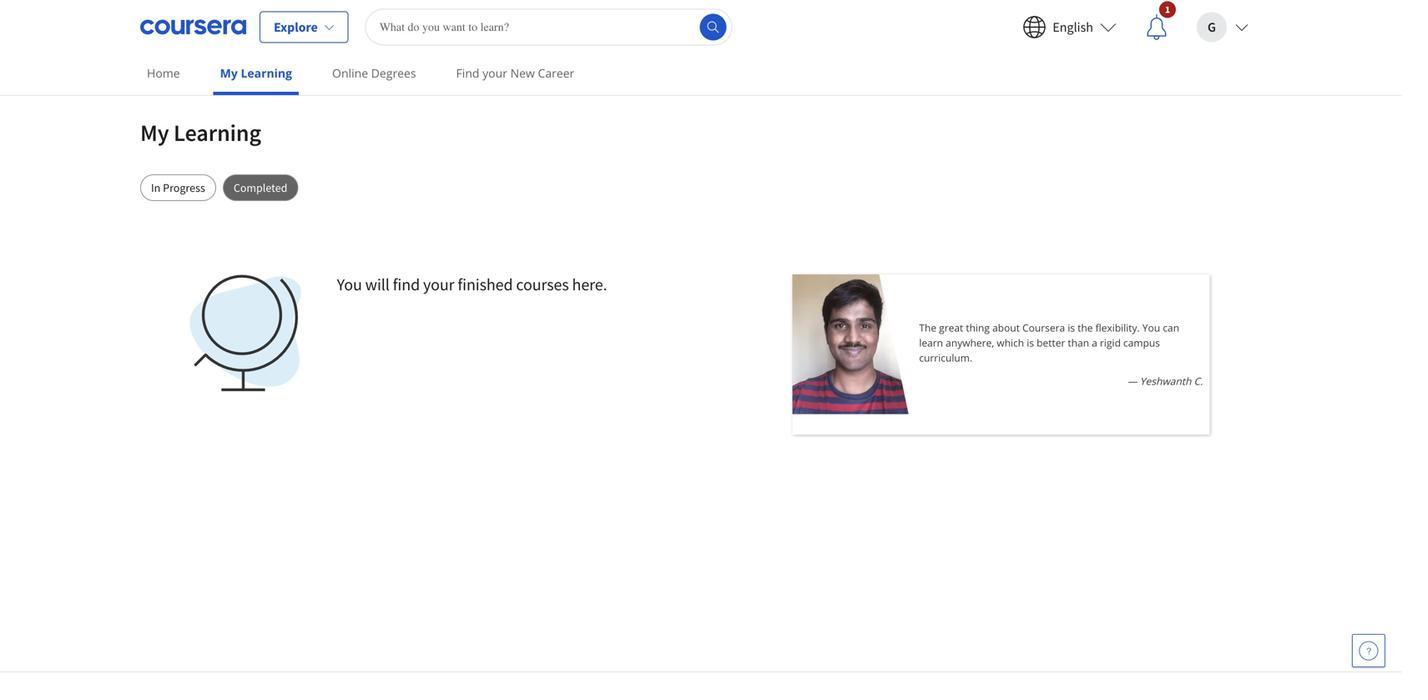 Task type: describe. For each thing, give the bounding box(es) containing it.
coursera
[[1023, 321, 1066, 335]]

globe image
[[187, 275, 304, 392]]

finished
[[458, 274, 513, 295]]

the great thing about coursera is the flexibility. you can learn anywhere, which is better than a rigid campus curriculum.
[[920, 321, 1180, 365]]

tab list containing in progress
[[140, 175, 1263, 201]]

the
[[920, 321, 937, 335]]

curriculum.
[[920, 351, 973, 365]]

0 horizontal spatial is
[[1027, 336, 1035, 350]]

a
[[1092, 336, 1098, 350]]

my learning link
[[213, 54, 299, 95]]

g
[[1208, 19, 1217, 35]]

online degrees link
[[326, 54, 423, 92]]

will
[[365, 274, 390, 295]]

find
[[393, 274, 420, 295]]

coursera image
[[140, 14, 246, 40]]

What do you want to learn? text field
[[365, 9, 733, 46]]

courses
[[516, 274, 569, 295]]

home link
[[140, 54, 187, 92]]

which
[[997, 336, 1025, 350]]

1 vertical spatial learning
[[174, 118, 261, 147]]

anywhere,
[[946, 336, 995, 350]]

progress
[[163, 180, 205, 195]]

better
[[1037, 336, 1066, 350]]

g button
[[1184, 0, 1263, 54]]

online
[[332, 65, 368, 81]]

new
[[511, 65, 535, 81]]

the
[[1078, 321, 1093, 335]]

flexibility.
[[1096, 321, 1140, 335]]

rigid
[[1101, 336, 1121, 350]]

than
[[1068, 336, 1090, 350]]

you inside the great thing about coursera is the flexibility. you can learn anywhere, which is better than a rigid campus curriculum.
[[1143, 321, 1161, 335]]

you will find your finished courses here.
[[337, 274, 607, 295]]

1
[[1166, 3, 1171, 16]]

your inside find your new career 'link'
[[483, 65, 508, 81]]

home
[[147, 65, 180, 81]]

in progress button
[[140, 175, 216, 201]]

explore button
[[260, 11, 349, 43]]

in progress
[[151, 180, 205, 195]]

english
[[1053, 19, 1094, 35]]

find your new career link
[[450, 54, 581, 92]]

learn
[[920, 336, 944, 350]]

can
[[1163, 321, 1180, 335]]



Task type: vqa. For each thing, say whether or not it's contained in the screenshot.
schedule
no



Task type: locate. For each thing, give the bounding box(es) containing it.
my learning up progress
[[140, 118, 261, 147]]

help center image
[[1359, 641, 1379, 661]]

1 vertical spatial you
[[1143, 321, 1161, 335]]

completed
[[234, 180, 288, 195]]

is right which
[[1027, 336, 1035, 350]]

0 vertical spatial learning
[[241, 65, 292, 81]]

is
[[1068, 321, 1076, 335], [1027, 336, 1035, 350]]

here.
[[572, 274, 607, 295]]

in
[[151, 180, 161, 195]]

— yeshwanth c.
[[1128, 374, 1203, 388]]

your right find
[[483, 65, 508, 81]]

online degrees
[[332, 65, 416, 81]]

1 vertical spatial is
[[1027, 336, 1035, 350]]

my learning
[[220, 65, 292, 81], [140, 118, 261, 147]]

0 vertical spatial my learning
[[220, 65, 292, 81]]

you left will
[[337, 274, 362, 295]]

learning up progress
[[174, 118, 261, 147]]

1 vertical spatial your
[[423, 274, 455, 295]]

explore
[[274, 19, 318, 35]]

0 horizontal spatial your
[[423, 274, 455, 295]]

1 vertical spatial my
[[140, 118, 169, 147]]

my
[[220, 65, 238, 81], [140, 118, 169, 147]]

my up in
[[140, 118, 169, 147]]

1 button
[[1131, 0, 1184, 54]]

0 horizontal spatial my
[[140, 118, 169, 147]]

is left the
[[1068, 321, 1076, 335]]

None search field
[[365, 9, 733, 46]]

find
[[456, 65, 480, 81]]

my down 'coursera' image
[[220, 65, 238, 81]]

my learning down explore
[[220, 65, 292, 81]]

yeshwanth
[[1141, 374, 1192, 388]]

completed button
[[223, 175, 298, 201]]

thing
[[966, 321, 990, 335]]

0 horizontal spatial you
[[337, 274, 362, 295]]

degrees
[[371, 65, 416, 81]]

1 vertical spatial my learning
[[140, 118, 261, 147]]

your
[[483, 65, 508, 81], [423, 274, 455, 295]]

great
[[940, 321, 964, 335]]

learning down explore
[[241, 65, 292, 81]]

0 vertical spatial is
[[1068, 321, 1076, 335]]

you
[[337, 274, 362, 295], [1143, 321, 1161, 335]]

tab list
[[140, 175, 1263, 201]]

you up campus
[[1143, 321, 1161, 335]]

1 horizontal spatial my
[[220, 65, 238, 81]]

campus
[[1124, 336, 1161, 350]]

—
[[1128, 374, 1138, 388]]

english button
[[1010, 0, 1131, 54]]

learning
[[241, 65, 292, 81], [174, 118, 261, 147]]

career
[[538, 65, 575, 81]]

0 vertical spatial you
[[337, 274, 362, 295]]

0 vertical spatial your
[[483, 65, 508, 81]]

c.
[[1195, 374, 1203, 388]]

1 horizontal spatial you
[[1143, 321, 1161, 335]]

find your new career
[[456, 65, 575, 81]]

1 horizontal spatial your
[[483, 65, 508, 81]]

0 vertical spatial my
[[220, 65, 238, 81]]

about
[[993, 321, 1020, 335]]

your right the find
[[423, 274, 455, 295]]

1 horizontal spatial is
[[1068, 321, 1076, 335]]



